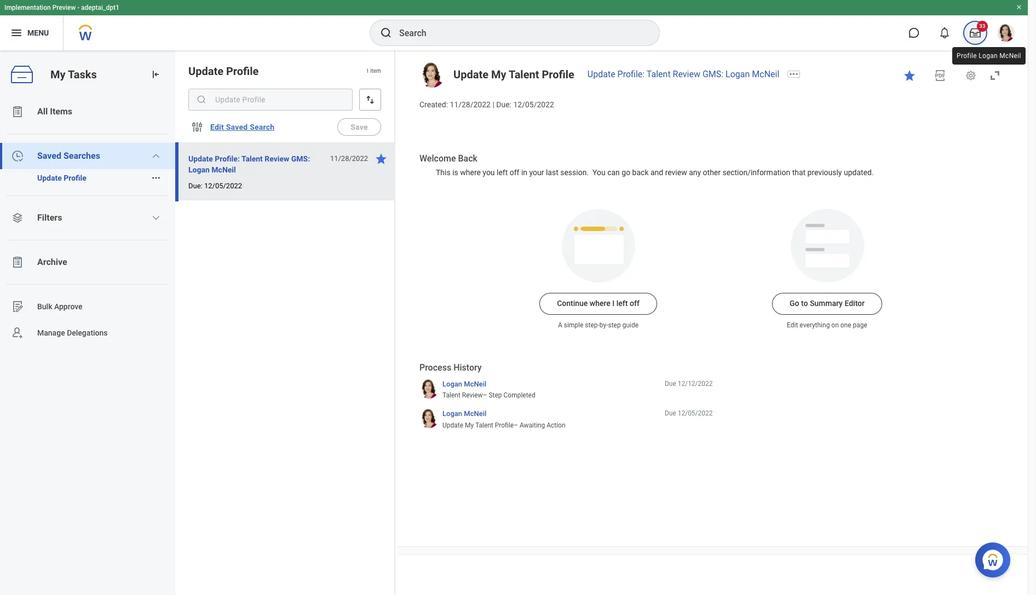 Task type: vqa. For each thing, say whether or not it's contained in the screenshot.
NBOX icon
no



Task type: locate. For each thing, give the bounding box(es) containing it.
0 horizontal spatial saved
[[37, 151, 61, 161]]

1 horizontal spatial due:
[[496, 100, 511, 109]]

my tasks element containing 33
[[960, 21, 991, 45]]

clipboard image for archive
[[11, 256, 24, 269]]

2 vertical spatial 12/05/2022
[[678, 410, 713, 418]]

1 clipboard image from the top
[[11, 105, 24, 118]]

1 vertical spatial 11/28/2022
[[330, 154, 368, 163]]

chevron down image inside saved searches "dropdown button"
[[152, 152, 161, 160]]

saved inside edit saved search button
[[226, 123, 248, 131]]

1 vertical spatial where
[[590, 299, 610, 308]]

transformation import image
[[150, 69, 161, 80]]

1 vertical spatial update profile
[[37, 174, 86, 182]]

saved right clock check image
[[37, 151, 61, 161]]

0 horizontal spatial search image
[[196, 94, 207, 105]]

profile inside "button"
[[64, 174, 86, 182]]

12/05/2022
[[513, 100, 554, 109], [204, 182, 242, 190], [678, 410, 713, 418]]

1 vertical spatial due:
[[188, 182, 202, 190]]

1 chevron down image from the top
[[152, 152, 161, 160]]

search image up configure icon
[[196, 94, 207, 105]]

due 12/12/2022
[[665, 380, 713, 388]]

filters
[[37, 212, 62, 223]]

left right i
[[616, 299, 628, 308]]

1 vertical spatial off
[[630, 299, 640, 308]]

gms:
[[703, 69, 723, 79], [291, 154, 310, 163]]

due down 'due 12/12/2022'
[[665, 410, 676, 418]]

1 vertical spatial profile:
[[215, 154, 240, 163]]

2 horizontal spatial my
[[491, 68, 506, 81]]

logan
[[979, 52, 998, 60], [726, 69, 750, 79], [188, 165, 210, 174], [442, 380, 462, 388], [442, 410, 462, 418]]

profile inside item list 'element'
[[226, 65, 259, 78]]

my left tasks
[[50, 68, 65, 81]]

1 horizontal spatial update profile
[[188, 65, 259, 78]]

11/28/2022 down 'save'
[[330, 154, 368, 163]]

logan mcneil down 'talent review – step completed'
[[442, 410, 486, 418]]

0 vertical spatial update profile: talent review gms: logan mcneil
[[588, 69, 779, 79]]

0 vertical spatial off
[[510, 168, 519, 177]]

0 vertical spatial star image
[[903, 69, 916, 82]]

0 vertical spatial gms:
[[703, 69, 723, 79]]

update
[[188, 65, 223, 78], [453, 68, 488, 81], [588, 69, 615, 79], [188, 154, 213, 163], [37, 174, 62, 182], [442, 422, 463, 429]]

12/05/2022 down the update profile: talent review gms: logan mcneil button
[[204, 182, 242, 190]]

review inside button
[[265, 154, 289, 163]]

logan mcneil button down 'talent review – step completed'
[[442, 409, 486, 419]]

search image
[[379, 26, 393, 39], [196, 94, 207, 105]]

– left awaiting
[[514, 422, 518, 429]]

chevron down image
[[152, 152, 161, 160], [152, 214, 161, 222]]

one
[[840, 322, 851, 329]]

0 vertical spatial update profile
[[188, 65, 259, 78]]

due
[[665, 380, 676, 388], [665, 410, 676, 418]]

0 horizontal spatial edit
[[210, 123, 224, 131]]

1 vertical spatial clipboard image
[[11, 256, 24, 269]]

chevron down image up related actions icon
[[152, 152, 161, 160]]

1 horizontal spatial my
[[465, 422, 474, 429]]

justify image
[[10, 26, 23, 39]]

0 horizontal spatial –
[[483, 392, 487, 399]]

step-
[[585, 322, 600, 329]]

off left in
[[510, 168, 519, 177]]

11/28/2022 left '|'
[[450, 100, 491, 109]]

0 horizontal spatial profile:
[[215, 154, 240, 163]]

1 logan mcneil button from the top
[[442, 379, 486, 389]]

1 vertical spatial star image
[[375, 152, 388, 165]]

profile logan mcneil tooltip
[[950, 45, 1028, 67]]

update profile
[[188, 65, 259, 78], [37, 174, 86, 182]]

0 vertical spatial saved
[[226, 123, 248, 131]]

33
[[979, 23, 986, 29]]

where
[[460, 168, 481, 177], [590, 299, 610, 308]]

None text field
[[188, 89, 353, 111]]

–
[[483, 392, 487, 399], [514, 422, 518, 429]]

bulk approve link
[[0, 294, 175, 320]]

update inside "button"
[[37, 174, 62, 182]]

off
[[510, 168, 519, 177], [630, 299, 640, 308]]

talent
[[509, 68, 539, 81], [647, 69, 671, 79], [241, 154, 263, 163], [442, 392, 460, 399], [475, 422, 493, 429]]

review inside process history region
[[462, 392, 483, 399]]

0 vertical spatial chevron down image
[[152, 152, 161, 160]]

profile logan mcneil
[[957, 52, 1021, 60]]

12/05/2022 down 12/12/2022 on the right
[[678, 410, 713, 418]]

chevron down image inside the filters dropdown button
[[152, 214, 161, 222]]

edit saved search button
[[206, 116, 279, 138]]

continue where i left off
[[557, 299, 640, 308]]

2 vertical spatial review
[[462, 392, 483, 399]]

my down 'talent review – step completed'
[[465, 422, 474, 429]]

star image down the save button
[[375, 152, 388, 165]]

1 vertical spatial 12/05/2022
[[204, 182, 242, 190]]

list
[[0, 99, 175, 346]]

1 horizontal spatial where
[[590, 299, 610, 308]]

12/05/2022 inside process history region
[[678, 410, 713, 418]]

left
[[497, 168, 508, 177], [616, 299, 628, 308]]

12/05/2022 inside item list 'element'
[[204, 182, 242, 190]]

0 horizontal spatial left
[[497, 168, 508, 177]]

logan mcneil button
[[442, 379, 486, 389], [442, 409, 486, 419]]

approve
[[54, 302, 82, 311]]

1 vertical spatial my tasks element
[[0, 50, 175, 595]]

0 horizontal spatial update profile: talent review gms: logan mcneil
[[188, 154, 310, 174]]

1 horizontal spatial left
[[616, 299, 628, 308]]

star image inside item list 'element'
[[375, 152, 388, 165]]

0 vertical spatial search image
[[379, 26, 393, 39]]

edit for edit saved search
[[210, 123, 224, 131]]

welcome
[[419, 153, 456, 164]]

0 horizontal spatial where
[[460, 168, 481, 177]]

items
[[50, 106, 72, 117]]

continue
[[557, 299, 588, 308]]

due: right related actions icon
[[188, 182, 202, 190]]

my tasks element containing my tasks
[[0, 50, 175, 595]]

edit for edit everything on one page
[[787, 322, 798, 329]]

12/05/2022 down update my talent profile
[[513, 100, 554, 109]]

save button
[[337, 118, 381, 136]]

0 horizontal spatial gms:
[[291, 154, 310, 163]]

star image left view printable version (pdf) image
[[903, 69, 916, 82]]

my inside process history region
[[465, 422, 474, 429]]

2 clipboard image from the top
[[11, 256, 24, 269]]

edit
[[210, 123, 224, 131], [787, 322, 798, 329]]

star image
[[903, 69, 916, 82], [375, 152, 388, 165]]

notifications large image
[[939, 27, 950, 38]]

process
[[419, 363, 451, 373]]

inbox large image
[[970, 27, 981, 38]]

1 vertical spatial logan mcneil button
[[442, 409, 486, 419]]

1 horizontal spatial star image
[[903, 69, 916, 82]]

rename image
[[11, 300, 24, 313]]

0 vertical spatial where
[[460, 168, 481, 177]]

1 horizontal spatial off
[[630, 299, 640, 308]]

0 vertical spatial 12/05/2022
[[513, 100, 554, 109]]

logan mcneil for my
[[442, 410, 486, 418]]

my for update my talent profile – awaiting action
[[465, 422, 474, 429]]

clock check image
[[11, 149, 24, 163]]

mcneil
[[1000, 52, 1021, 60], [752, 69, 779, 79], [212, 165, 236, 174], [464, 380, 486, 388], [464, 410, 486, 418]]

my for update my talent profile
[[491, 68, 506, 81]]

2 due from the top
[[665, 410, 676, 418]]

1 horizontal spatial review
[[462, 392, 483, 399]]

step
[[608, 322, 621, 329]]

clipboard image inside "archive" button
[[11, 256, 24, 269]]

profile
[[957, 52, 977, 60], [226, 65, 259, 78], [542, 68, 574, 81], [64, 174, 86, 182], [495, 422, 514, 429]]

update profile inside "button"
[[37, 174, 86, 182]]

due:
[[496, 100, 511, 109], [188, 182, 202, 190]]

0 horizontal spatial due:
[[188, 182, 202, 190]]

search image up 'item'
[[379, 26, 393, 39]]

0 horizontal spatial review
[[265, 154, 289, 163]]

due: right '|'
[[496, 100, 511, 109]]

none text field inside item list 'element'
[[188, 89, 353, 111]]

0 horizontal spatial star image
[[375, 152, 388, 165]]

tasks
[[68, 68, 97, 81]]

edit saved search
[[210, 123, 275, 131]]

edit inside button
[[210, 123, 224, 131]]

profile inside tooltip
[[957, 52, 977, 60]]

clipboard image
[[11, 105, 24, 118], [11, 256, 24, 269]]

1 vertical spatial saved
[[37, 151, 61, 161]]

1 vertical spatial chevron down image
[[152, 214, 161, 222]]

1 vertical spatial gms:
[[291, 154, 310, 163]]

0 horizontal spatial 12/05/2022
[[204, 182, 242, 190]]

0 vertical spatial left
[[497, 168, 508, 177]]

1 vertical spatial logan mcneil
[[442, 410, 486, 418]]

0 vertical spatial clipboard image
[[11, 105, 24, 118]]

logan mcneil
[[442, 380, 486, 388], [442, 410, 486, 418]]

step
[[489, 392, 502, 399]]

2 horizontal spatial review
[[673, 69, 700, 79]]

chevron down image down related actions icon
[[152, 214, 161, 222]]

item list element
[[175, 50, 395, 595]]

1 vertical spatial update profile: talent review gms: logan mcneil
[[188, 154, 310, 174]]

0 horizontal spatial my tasks element
[[0, 50, 175, 595]]

0 vertical spatial –
[[483, 392, 487, 399]]

action
[[547, 422, 565, 429]]

1 horizontal spatial saved
[[226, 123, 248, 131]]

0 vertical spatial due
[[665, 380, 676, 388]]

edit down go on the bottom right
[[787, 322, 798, 329]]

delegations
[[67, 328, 108, 337]]

1 horizontal spatial profile:
[[617, 69, 645, 79]]

1 horizontal spatial update profile: talent review gms: logan mcneil
[[588, 69, 779, 79]]

where down the back
[[460, 168, 481, 177]]

created: 11/28/2022 | due: 12/05/2022
[[419, 100, 554, 109]]

clipboard image left the all
[[11, 105, 24, 118]]

1 vertical spatial review
[[265, 154, 289, 163]]

1 horizontal spatial edit
[[787, 322, 798, 329]]

where left i
[[590, 299, 610, 308]]

employee's photo (logan mcneil) image
[[419, 62, 445, 88]]

clipboard image inside all items button
[[11, 105, 24, 118]]

1 logan mcneil from the top
[[442, 380, 486, 388]]

continue where i left off button
[[539, 293, 657, 315]]

0 horizontal spatial off
[[510, 168, 519, 177]]

2 horizontal spatial 12/05/2022
[[678, 410, 713, 418]]

search
[[250, 123, 275, 131]]

2 logan mcneil from the top
[[442, 410, 486, 418]]

Search Workday  search field
[[399, 21, 637, 45]]

clipboard image left archive
[[11, 256, 24, 269]]

1 horizontal spatial –
[[514, 422, 518, 429]]

mcneil inside tooltip
[[1000, 52, 1021, 60]]

0 vertical spatial logan mcneil
[[442, 380, 486, 388]]

logan mcneil down the history
[[442, 380, 486, 388]]

1 vertical spatial left
[[616, 299, 628, 308]]

update profile button
[[0, 169, 147, 187]]

1 horizontal spatial my tasks element
[[960, 21, 991, 45]]

0 horizontal spatial 11/28/2022
[[330, 154, 368, 163]]

edit right configure icon
[[210, 123, 224, 131]]

2 chevron down image from the top
[[152, 214, 161, 222]]

go to summary editor button
[[772, 293, 882, 315]]

editor
[[845, 299, 865, 308]]

due left 12/12/2022 on the right
[[665, 380, 676, 388]]

off right i
[[630, 299, 640, 308]]

0 horizontal spatial update profile
[[37, 174, 86, 182]]

2 logan mcneil button from the top
[[442, 409, 486, 419]]

review
[[673, 69, 700, 79], [265, 154, 289, 163], [462, 392, 483, 399]]

0 vertical spatial edit
[[210, 123, 224, 131]]

1 due from the top
[[665, 380, 676, 388]]

update profile: talent review gms: logan mcneil
[[588, 69, 779, 79], [188, 154, 310, 174]]

close environment banner image
[[1016, 4, 1022, 10]]

– left step
[[483, 392, 487, 399]]

1 vertical spatial search image
[[196, 94, 207, 105]]

0 vertical spatial logan mcneil button
[[442, 379, 486, 389]]

left right you
[[497, 168, 508, 177]]

awaiting
[[520, 422, 545, 429]]

a
[[558, 322, 562, 329]]

my tasks element
[[960, 21, 991, 45], [0, 50, 175, 595]]

manage delegations link
[[0, 320, 175, 346]]

on
[[831, 322, 839, 329]]

talent review – step completed
[[442, 392, 535, 399]]

saved left search
[[226, 123, 248, 131]]

profile:
[[617, 69, 645, 79], [215, 154, 240, 163]]

search image inside item list 'element'
[[196, 94, 207, 105]]

chevron down image for filters
[[152, 214, 161, 222]]

go
[[790, 299, 799, 308]]

0 vertical spatial my tasks element
[[960, 21, 991, 45]]

any
[[689, 168, 701, 177]]

1 vertical spatial edit
[[787, 322, 798, 329]]

profile logan mcneil image
[[997, 24, 1015, 44]]

process history
[[419, 363, 482, 373]]

0 vertical spatial 11/28/2022
[[450, 100, 491, 109]]

clipboard image for all items
[[11, 105, 24, 118]]

logan mcneil button down the history
[[442, 379, 486, 389]]

1 horizontal spatial search image
[[379, 26, 393, 39]]

1 vertical spatial due
[[665, 410, 676, 418]]

back
[[458, 153, 477, 164]]

my up '|'
[[491, 68, 506, 81]]

menu banner
[[0, 0, 1028, 50]]

bulk approve
[[37, 302, 82, 311]]

is
[[452, 168, 458, 177]]



Task type: describe. For each thing, give the bounding box(es) containing it.
update profile inside item list 'element'
[[188, 65, 259, 78]]

gms: inside button
[[291, 154, 310, 163]]

saved inside saved searches "dropdown button"
[[37, 151, 61, 161]]

session.
[[560, 168, 589, 177]]

can go
[[607, 168, 630, 177]]

preview
[[52, 4, 76, 11]]

you
[[483, 168, 495, 177]]

update profile: talent review gms: logan mcneil inside button
[[188, 154, 310, 174]]

update inside button
[[188, 154, 213, 163]]

view printable version (pdf) image
[[934, 69, 947, 82]]

updated.
[[844, 168, 874, 177]]

due for due 12/05/2022
[[665, 410, 676, 418]]

11/28/2022 inside item list 'element'
[[330, 154, 368, 163]]

page
[[853, 322, 867, 329]]

0 horizontal spatial my
[[50, 68, 65, 81]]

this
[[436, 168, 451, 177]]

archive button
[[0, 249, 175, 275]]

gear image
[[965, 70, 976, 81]]

due 12/05/2022
[[665, 410, 713, 418]]

to
[[801, 299, 808, 308]]

off inside welcome back this is where you left off in your last session.  you can go back and review any other section/information that previously updated.
[[510, 168, 519, 177]]

logan inside profile logan mcneil tooltip
[[979, 52, 998, 60]]

where inside welcome back this is where you left off in your last session.  you can go back and review any other section/information that previously updated.
[[460, 168, 481, 177]]

update my talent profile
[[453, 68, 574, 81]]

perspective image
[[11, 211, 24, 225]]

0 vertical spatial profile:
[[617, 69, 645, 79]]

1 horizontal spatial 12/05/2022
[[513, 100, 554, 109]]

-
[[77, 4, 79, 11]]

off inside 'button'
[[630, 299, 640, 308]]

update profile: talent review gms: logan mcneil button
[[188, 152, 324, 176]]

a simple step-by-step guide
[[558, 322, 639, 329]]

manage delegations
[[37, 328, 108, 337]]

completed
[[504, 392, 535, 399]]

due: inside item list 'element'
[[188, 182, 202, 190]]

item
[[370, 68, 381, 74]]

other
[[703, 168, 721, 177]]

process history region
[[419, 362, 713, 434]]

logan inside the update profile: talent review gms: logan mcneil button
[[188, 165, 210, 174]]

everything
[[800, 322, 830, 329]]

0 vertical spatial review
[[673, 69, 700, 79]]

in
[[521, 168, 527, 177]]

chevron down image for saved searches
[[152, 152, 161, 160]]

menu button
[[0, 15, 63, 50]]

12/05/2022 for due 12/05/2022
[[678, 410, 713, 418]]

update my talent profile – awaiting action
[[442, 422, 565, 429]]

filters button
[[0, 205, 175, 231]]

go to summary editor
[[790, 299, 865, 308]]

last
[[546, 168, 558, 177]]

logan mcneil button for review
[[442, 379, 486, 389]]

logan mcneil button for my
[[442, 409, 486, 419]]

talent inside button
[[241, 154, 263, 163]]

bulk
[[37, 302, 52, 311]]

1
[[366, 68, 369, 74]]

searches
[[63, 151, 100, 161]]

due: 12/05/2022
[[188, 182, 242, 190]]

my tasks element inside menu banner
[[960, 21, 991, 45]]

back
[[632, 168, 649, 177]]

profile: inside button
[[215, 154, 240, 163]]

summary
[[810, 299, 843, 308]]

welcome back this is where you left off in your last session.  you can go back and review any other section/information that previously updated.
[[419, 153, 874, 177]]

33 button
[[963, 21, 988, 45]]

section/information
[[723, 168, 790, 177]]

your
[[529, 168, 544, 177]]

update inside process history region
[[442, 422, 463, 429]]

profile inside process history region
[[495, 422, 514, 429]]

saved searches
[[37, 151, 100, 161]]

1 vertical spatial –
[[514, 422, 518, 429]]

0 vertical spatial due:
[[496, 100, 511, 109]]

edit everything on one page
[[787, 322, 867, 329]]

related actions image
[[151, 173, 161, 183]]

1 horizontal spatial 11/28/2022
[[450, 100, 491, 109]]

12/05/2022 for due: 12/05/2022
[[204, 182, 242, 190]]

|
[[493, 100, 494, 109]]

archive
[[37, 257, 67, 267]]

save
[[351, 123, 368, 131]]

my tasks
[[50, 68, 97, 81]]

adeptai_dpt1
[[81, 4, 119, 11]]

and review
[[651, 168, 687, 177]]

all items
[[37, 106, 72, 117]]

sort image
[[365, 94, 376, 105]]

12/12/2022
[[678, 380, 713, 388]]

saved searches button
[[0, 143, 175, 169]]

logan mcneil for review
[[442, 380, 486, 388]]

menu
[[27, 28, 49, 37]]

manage
[[37, 328, 65, 337]]

all
[[37, 106, 48, 117]]

due for due 12/12/2022
[[665, 380, 676, 388]]

list containing all items
[[0, 99, 175, 346]]

guide
[[622, 322, 639, 329]]

user plus image
[[11, 326, 24, 340]]

simple
[[564, 322, 583, 329]]

i
[[612, 299, 615, 308]]

implementation preview -   adeptai_dpt1
[[4, 4, 119, 11]]

all items button
[[0, 99, 175, 125]]

created:
[[419, 100, 448, 109]]

by-
[[600, 322, 608, 329]]

mcneil inside item list 'element'
[[212, 165, 236, 174]]

configure image
[[191, 120, 204, 134]]

left inside welcome back this is where you left off in your last session.  you can go back and review any other section/information that previously updated.
[[497, 168, 508, 177]]

where inside 'button'
[[590, 299, 610, 308]]

1 item
[[366, 68, 381, 74]]

1 horizontal spatial gms:
[[703, 69, 723, 79]]

fullscreen image
[[988, 69, 1002, 82]]

history
[[453, 363, 482, 373]]

update profile: talent review gms: logan mcneil link
[[588, 69, 779, 79]]

implementation
[[4, 4, 51, 11]]

left inside continue where i left off 'button'
[[616, 299, 628, 308]]

that previously
[[792, 168, 842, 177]]



